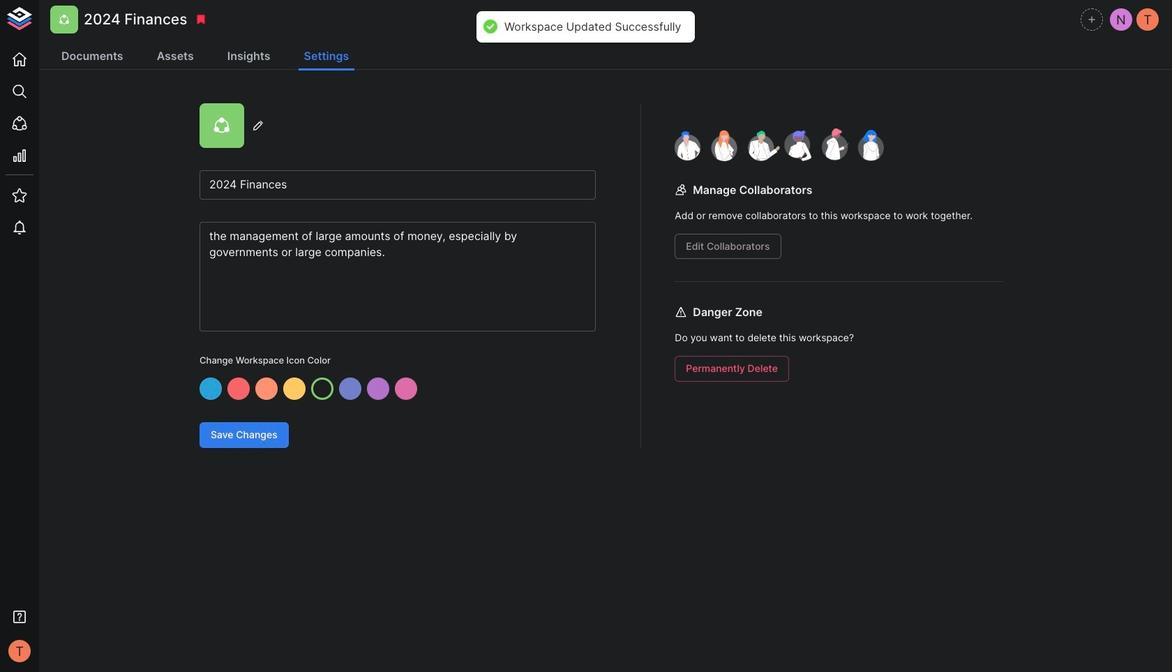 Task type: vqa. For each thing, say whether or not it's contained in the screenshot.
Workspace Name Text Box
yes



Task type: describe. For each thing, give the bounding box(es) containing it.
Workspace Name text field
[[200, 170, 596, 200]]

Workspace notes are visible to all members and guests. text field
[[200, 222, 596, 332]]

remove bookmark image
[[195, 13, 208, 26]]



Task type: locate. For each thing, give the bounding box(es) containing it.
status
[[505, 20, 682, 34]]



